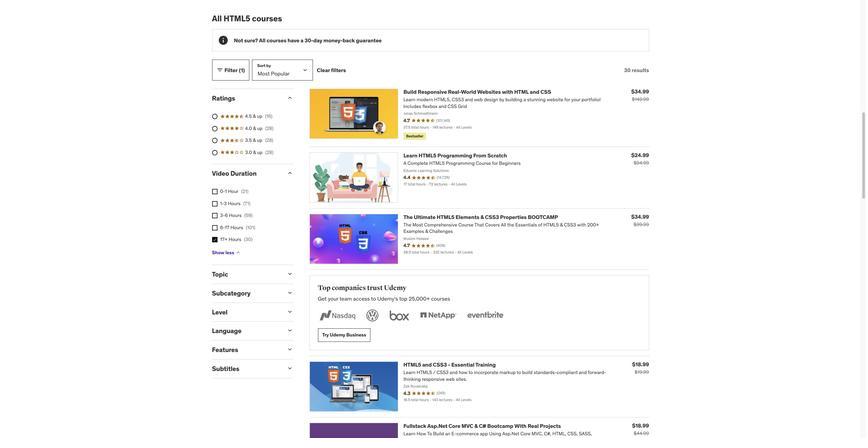 Task type: vqa. For each thing, say whether or not it's contained in the screenshot.
3.5's &
yes



Task type: describe. For each thing, give the bounding box(es) containing it.
show
[[212, 249, 225, 256]]

ultimate
[[414, 214, 436, 220]]

xsmall image for 0-
[[212, 189, 218, 194]]

$24.99
[[632, 152, 650, 159]]

topic button
[[212, 270, 281, 278]]

1 vertical spatial courses
[[267, 37, 287, 44]]

a
[[301, 37, 304, 44]]

money-
[[324, 37, 343, 44]]

hour
[[228, 188, 239, 194]]

udemy's
[[378, 295, 398, 302]]

xsmall image for 17+
[[212, 237, 218, 243]]

small image for features
[[287, 346, 293, 353]]

1 horizontal spatial all
[[259, 37, 266, 44]]

3.0 & up (28)
[[245, 149, 274, 155]]

trust
[[367, 284, 383, 292]]

6-
[[220, 224, 225, 231]]

try udemy business
[[323, 332, 367, 338]]

3
[[224, 200, 227, 206]]

3-
[[220, 212, 225, 219]]

courses inside top companies trust udemy get your team access to udemy's top 25,000+ courses
[[432, 295, 451, 302]]

show less button
[[212, 246, 241, 259]]

real
[[528, 423, 539, 429]]

mvc
[[462, 423, 474, 429]]

top companies trust udemy get your team access to udemy's top 25,000+ courses
[[318, 284, 451, 302]]

3.5
[[245, 137, 252, 143]]

1 vertical spatial and
[[423, 361, 432, 368]]

subcategory button
[[212, 289, 281, 297]]

up for 4.0 & up
[[257, 125, 263, 131]]

$99.99
[[634, 221, 650, 227]]

$24.99 $94.99
[[632, 152, 650, 166]]

25,000+
[[409, 295, 430, 302]]

learn html5 programming from scratch
[[404, 152, 508, 159]]

& for 3.0
[[253, 149, 256, 155]]

ratings button
[[212, 94, 281, 102]]

fullstack
[[404, 423, 427, 429]]

(101)
[[246, 224, 256, 231]]

$34.99 $99.99
[[632, 213, 650, 227]]

topic
[[212, 270, 228, 278]]

all html5 courses
[[212, 13, 282, 24]]

not sure? all courses have a 30-day money-back guarantee
[[234, 37, 382, 44]]

(71)
[[244, 200, 251, 206]]

day
[[314, 37, 323, 44]]

hours for 1-3 hours
[[228, 200, 241, 206]]

& left c#
[[475, 423, 478, 429]]

duration
[[231, 169, 257, 178]]

properties
[[501, 214, 527, 220]]

-
[[448, 361, 451, 368]]

training
[[476, 361, 496, 368]]

less
[[226, 249, 234, 256]]

$18.99 $44.99
[[633, 422, 650, 437]]

$94.99
[[634, 160, 650, 166]]

learn html5 programming from scratch link
[[404, 152, 508, 159]]

from
[[474, 152, 487, 159]]

filter (1)
[[225, 67, 245, 73]]

udemy inside the try udemy business link
[[330, 332, 346, 338]]

0 vertical spatial and
[[530, 88, 540, 95]]

up for 3.0 & up
[[257, 149, 263, 155]]

video duration
[[212, 169, 257, 178]]

language
[[212, 327, 242, 335]]

& right 'elements'
[[481, 214, 484, 220]]

xsmall image for 6-
[[212, 225, 218, 231]]

team
[[340, 295, 352, 302]]

0-
[[220, 188, 225, 194]]

core
[[449, 423, 461, 429]]

netapp image
[[419, 308, 458, 323]]

with
[[515, 423, 527, 429]]

have
[[288, 37, 300, 44]]

c#
[[479, 423, 487, 429]]

(28) for 4.0 & up (28)
[[265, 125, 274, 131]]

scratch
[[488, 152, 508, 159]]

the
[[404, 214, 413, 220]]

4.0 & up (28)
[[245, 125, 274, 131]]

subcategory
[[212, 289, 251, 297]]

fullstack asp.net core mvc  & c# bootcamp with real projects link
[[404, 423, 561, 429]]

html
[[515, 88, 529, 95]]

$34.99 $149.99
[[632, 88, 650, 102]]

world
[[462, 88, 477, 95]]

up for 3.5 & up
[[257, 137, 263, 143]]

$19.99
[[635, 369, 650, 375]]

up for 4.5 & up
[[257, 113, 263, 119]]

companies
[[332, 284, 366, 292]]



Task type: locate. For each thing, give the bounding box(es) containing it.
& for 4.0
[[253, 125, 256, 131]]

& right 4.0
[[253, 125, 256, 131]]

clear filters
[[317, 67, 346, 73]]

video
[[212, 169, 229, 178]]

1 vertical spatial xsmall image
[[212, 213, 218, 219]]

sure?
[[244, 37, 258, 44]]

3.5 & up (28)
[[245, 137, 274, 143]]

30 results
[[625, 67, 650, 73]]

$18.99 $19.99
[[633, 361, 650, 375]]

css3 left properties
[[486, 214, 500, 220]]

6 small image from the top
[[287, 365, 293, 372]]

xsmall image for 3-
[[212, 213, 218, 219]]

$149.99
[[633, 96, 650, 102]]

3 (28) from the top
[[265, 149, 274, 155]]

30 results status
[[625, 67, 650, 73]]

xsmall image left 3-
[[212, 213, 218, 219]]

udemy up udemy's
[[384, 284, 407, 292]]

0 horizontal spatial and
[[423, 361, 432, 368]]

xsmall image right "less"
[[236, 250, 241, 255]]

3.0
[[245, 149, 252, 155]]

xsmall image for 1-
[[212, 201, 218, 206]]

$44.99
[[634, 430, 650, 437]]

essential
[[452, 361, 475, 368]]

1 vertical spatial all
[[259, 37, 266, 44]]

up left "(16)" at the left top of the page
[[257, 113, 263, 119]]

not
[[234, 37, 243, 44]]

0-1 hour (21)
[[220, 188, 249, 194]]

projects
[[540, 423, 561, 429]]

0 vertical spatial all
[[212, 13, 222, 24]]

6-17 hours (101)
[[220, 224, 256, 231]]

3 small image from the top
[[287, 271, 293, 277]]

2 vertical spatial xsmall image
[[212, 237, 218, 243]]

subtitles
[[212, 365, 240, 373]]

courses left "have"
[[267, 37, 287, 44]]

(28) down the 3.5 & up (28)
[[265, 149, 274, 155]]

nasdaq image
[[318, 308, 357, 323]]

up right 3.5 at the top left of the page
[[257, 137, 263, 143]]

2 $18.99 from the top
[[633, 422, 650, 429]]

up right 4.0
[[257, 125, 263, 131]]

$18.99 for html5 and css3 - essential training
[[633, 361, 650, 368]]

17+ hours (30)
[[220, 237, 253, 243]]

html5 and css3 - essential training link
[[404, 361, 496, 368]]

hours right the 3
[[228, 200, 241, 206]]

& right 3.0
[[253, 149, 256, 155]]

access
[[354, 295, 370, 302]]

level button
[[212, 308, 281, 316]]

and left - at the right bottom of page
[[423, 361, 432, 368]]

$34.99 for build responsive real-world websites with html and css
[[632, 88, 650, 95]]

2 vertical spatial courses
[[432, 295, 451, 302]]

hours right 17+
[[229, 237, 242, 243]]

30
[[625, 67, 631, 73]]

xsmall image left 6- at left
[[212, 225, 218, 231]]

small image
[[217, 67, 223, 74], [287, 290, 293, 296], [287, 327, 293, 334]]

1 vertical spatial $18.99
[[633, 422, 650, 429]]

0 vertical spatial $34.99
[[632, 88, 650, 95]]

(16)
[[265, 113, 273, 119]]

4 small image from the top
[[287, 308, 293, 315]]

css
[[541, 88, 552, 95]]

17
[[225, 224, 230, 231]]

get
[[318, 295, 327, 302]]

1 vertical spatial (28)
[[265, 137, 274, 143]]

(28) down 4.0 & up (28) at top
[[265, 137, 274, 143]]

courses
[[252, 13, 282, 24], [267, 37, 287, 44], [432, 295, 451, 302]]

1 xsmall image from the top
[[212, 189, 218, 194]]

filter
[[225, 67, 238, 73]]

(1)
[[239, 67, 245, 73]]

all
[[212, 13, 222, 24], [259, 37, 266, 44]]

small image for language
[[287, 327, 293, 334]]

with
[[502, 88, 514, 95]]

the ultimate html5 elements & css3 properties bootcamp link
[[404, 214, 559, 220]]

small image for ratings
[[287, 95, 293, 101]]

5 small image from the top
[[287, 346, 293, 353]]

top
[[318, 284, 331, 292]]

udemy right try
[[330, 332, 346, 338]]

$34.99
[[632, 88, 650, 95], [632, 213, 650, 220]]

css3 left - at the right bottom of page
[[433, 361, 447, 368]]

4.5 & up (16)
[[245, 113, 273, 119]]

xsmall image
[[212, 189, 218, 194], [212, 225, 218, 231], [212, 237, 218, 243]]

css3
[[486, 214, 500, 220], [433, 361, 447, 368]]

$18.99 up $44.99
[[633, 422, 650, 429]]

$34.99 up '$99.99'
[[632, 213, 650, 220]]

hours for 6-17 hours
[[231, 224, 243, 231]]

1 small image from the top
[[287, 95, 293, 101]]

1 vertical spatial udemy
[[330, 332, 346, 338]]

1 horizontal spatial udemy
[[384, 284, 407, 292]]

small image for video duration
[[287, 170, 293, 177]]

(30)
[[244, 237, 253, 243]]

1 vertical spatial small image
[[287, 290, 293, 296]]

2 $34.99 from the top
[[632, 213, 650, 220]]

xsmall image inside show less button
[[236, 250, 241, 255]]

hours right 17
[[231, 224, 243, 231]]

business
[[347, 332, 367, 338]]

to
[[371, 295, 376, 302]]

xsmall image left 1-
[[212, 201, 218, 206]]

& for 3.5
[[253, 137, 256, 143]]

build
[[404, 88, 417, 95]]

language button
[[212, 327, 281, 335]]

1 horizontal spatial css3
[[486, 214, 500, 220]]

0 horizontal spatial all
[[212, 13, 222, 24]]

& for 4.5
[[253, 113, 256, 119]]

small image for topic
[[287, 271, 293, 277]]

1-3 hours (71)
[[220, 200, 251, 206]]

results
[[632, 67, 650, 73]]

top
[[400, 295, 408, 302]]

0 vertical spatial css3
[[486, 214, 500, 220]]

small image for subtitles
[[287, 365, 293, 372]]

$18.99 for fullstack asp.net core mvc  & c# bootcamp with real projects
[[633, 422, 650, 429]]

xsmall image left 0-
[[212, 189, 218, 194]]

video duration button
[[212, 169, 281, 178]]

2 vertical spatial xsmall image
[[236, 250, 241, 255]]

& right 4.5
[[253, 113, 256, 119]]

level
[[212, 308, 228, 316]]

0 vertical spatial (28)
[[265, 125, 274, 131]]

small image for level
[[287, 308, 293, 315]]

2 vertical spatial small image
[[287, 327, 293, 334]]

(28) down "(16)" at the left top of the page
[[265, 125, 274, 131]]

2 small image from the top
[[287, 170, 293, 177]]

0 vertical spatial xsmall image
[[212, 189, 218, 194]]

programming
[[438, 152, 473, 159]]

0 vertical spatial $18.99
[[633, 361, 650, 368]]

(59)
[[245, 212, 253, 219]]

hours for 3-6 hours
[[229, 212, 242, 219]]

real-
[[448, 88, 462, 95]]

xsmall image left 17+
[[212, 237, 218, 243]]

up
[[257, 113, 263, 119], [257, 125, 263, 131], [257, 137, 263, 143], [257, 149, 263, 155]]

2 xsmall image from the top
[[212, 225, 218, 231]]

udemy
[[384, 284, 407, 292], [330, 332, 346, 338]]

(28) for 3.5 & up (28)
[[265, 137, 274, 143]]

udemy inside top companies trust udemy get your team access to udemy's top 25,000+ courses
[[384, 284, 407, 292]]

$18.99 up $19.99
[[633, 361, 650, 368]]

fullstack asp.net core mvc  & c# bootcamp with real projects
[[404, 423, 561, 429]]

box image
[[388, 308, 411, 323]]

clear
[[317, 67, 330, 73]]

eventbrite image
[[466, 308, 505, 323]]

elements
[[456, 214, 480, 220]]

html5
[[224, 13, 251, 24], [419, 152, 437, 159], [437, 214, 455, 220], [404, 361, 422, 368]]

2 vertical spatial (28)
[[265, 149, 274, 155]]

and left css
[[530, 88, 540, 95]]

hours right 6
[[229, 212, 242, 219]]

2 (28) from the top
[[265, 137, 274, 143]]

bootcamp
[[488, 423, 514, 429]]

17+
[[220, 237, 228, 243]]

4.5
[[245, 113, 252, 119]]

0 vertical spatial udemy
[[384, 284, 407, 292]]

1 vertical spatial $34.99
[[632, 213, 650, 220]]

0 vertical spatial small image
[[217, 67, 223, 74]]

0 horizontal spatial css3
[[433, 361, 447, 368]]

filters
[[331, 67, 346, 73]]

1 vertical spatial xsmall image
[[212, 225, 218, 231]]

small image for subcategory
[[287, 290, 293, 296]]

ratings
[[212, 94, 235, 102]]

1 vertical spatial css3
[[433, 361, 447, 368]]

features button
[[212, 346, 281, 354]]

1-
[[220, 200, 224, 206]]

30-
[[305, 37, 314, 44]]

& right 3.5 at the top left of the page
[[253, 137, 256, 143]]

$34.99 for the ultimate html5 elements & css3 properties bootcamp
[[632, 213, 650, 220]]

small image
[[287, 95, 293, 101], [287, 170, 293, 177], [287, 271, 293, 277], [287, 308, 293, 315], [287, 346, 293, 353], [287, 365, 293, 372]]

try udemy business link
[[318, 328, 371, 342]]

show less
[[212, 249, 234, 256]]

(28) for 3.0 & up (28)
[[265, 149, 274, 155]]

1 (28) from the top
[[265, 125, 274, 131]]

up right 3.0
[[257, 149, 263, 155]]

1 $18.99 from the top
[[633, 361, 650, 368]]

3-6 hours (59)
[[220, 212, 253, 219]]

courses up sure?
[[252, 13, 282, 24]]

0 horizontal spatial udemy
[[330, 332, 346, 338]]

4.0
[[245, 125, 252, 131]]

guarantee
[[356, 37, 382, 44]]

xsmall image
[[212, 201, 218, 206], [212, 213, 218, 219], [236, 250, 241, 255]]

clear filters button
[[317, 60, 346, 81]]

1 horizontal spatial and
[[530, 88, 540, 95]]

$34.99 up $149.99
[[632, 88, 650, 95]]

courses up netapp image
[[432, 295, 451, 302]]

build responsive real-world websites with html and css link
[[404, 88, 552, 95]]

the ultimate html5 elements & css3 properties bootcamp
[[404, 214, 559, 220]]

3 xsmall image from the top
[[212, 237, 218, 243]]

volkswagen image
[[365, 308, 380, 323]]

0 vertical spatial xsmall image
[[212, 201, 218, 206]]

html5 and css3 - essential training
[[404, 361, 496, 368]]

0 vertical spatial courses
[[252, 13, 282, 24]]

1 $34.99 from the top
[[632, 88, 650, 95]]



